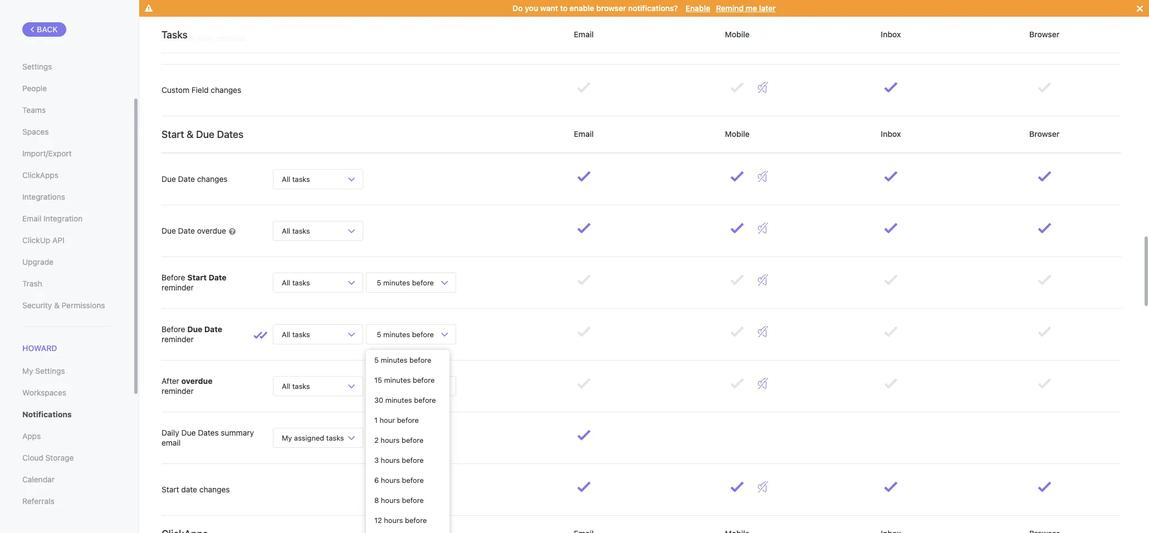 Task type: describe. For each thing, give the bounding box(es) containing it.
remind
[[716, 3, 744, 13]]

start & due dates
[[162, 128, 244, 140]]

integrations link
[[22, 188, 111, 207]]

item
[[197, 33, 213, 43]]

summary
[[221, 428, 254, 438]]

upgrade link
[[22, 253, 111, 272]]

15
[[374, 376, 382, 385]]

6 hours before
[[374, 476, 424, 485]]

date
[[181, 485, 197, 495]]

email integration
[[22, 214, 83, 223]]

checklist item resolved
[[162, 33, 245, 43]]

hours for 6
[[381, 476, 400, 485]]

3 all tasks from the top
[[282, 278, 310, 287]]

cloud storage
[[22, 454, 74, 463]]

mobile for start & due dates
[[723, 129, 752, 139]]

clickup api link
[[22, 231, 111, 250]]

notifications
[[22, 410, 72, 420]]

5 minutes before for minutes
[[374, 356, 432, 365]]

daily
[[162, 428, 179, 438]]

daily due dates summary email
[[162, 428, 254, 448]]

enable
[[570, 3, 595, 13]]

settings link
[[22, 57, 111, 76]]

integration
[[44, 214, 83, 223]]

clickup
[[22, 236, 50, 245]]

start for &
[[162, 128, 184, 140]]

changes for due date changes
[[197, 174, 228, 184]]

12
[[374, 517, 382, 525]]

0 vertical spatial dates
[[217, 128, 244, 140]]

cloud
[[22, 454, 43, 463]]

security & permissions
[[22, 301, 105, 310]]

6
[[374, 476, 379, 485]]

0 vertical spatial settings
[[22, 62, 52, 71]]

security
[[22, 301, 52, 310]]

changes for start date changes
[[199, 485, 230, 495]]

reminder inside after overdue reminder
[[162, 387, 194, 396]]

date inside before start date reminder
[[209, 273, 227, 282]]

2 off image from the top
[[758, 82, 768, 93]]

5 minutes after
[[375, 382, 430, 391]]

email for start & due dates
[[572, 129, 596, 139]]

due date changes
[[162, 174, 228, 184]]

start for date
[[162, 485, 179, 495]]

import/export
[[22, 149, 72, 158]]

enable
[[686, 3, 711, 13]]

5 minutes before for tasks
[[375, 278, 436, 287]]

before due date reminder
[[162, 325, 222, 344]]

clickapps link
[[22, 166, 111, 185]]

do
[[513, 3, 523, 13]]

referrals link
[[22, 493, 111, 512]]

4 off image from the top
[[758, 482, 768, 493]]

assigned
[[294, 434, 324, 443]]

mobile for tasks
[[723, 29, 752, 39]]

due inside before due date reminder
[[187, 325, 203, 334]]

trash
[[22, 279, 42, 289]]

1 hour before
[[374, 416, 419, 425]]

later
[[759, 3, 776, 13]]

spaces link
[[22, 123, 111, 142]]

inbox for tasks
[[879, 29, 903, 39]]

clickup api
[[22, 236, 64, 245]]

security & permissions link
[[22, 296, 111, 315]]

workspaces link
[[22, 384, 111, 403]]

back link
[[22, 22, 66, 37]]

workspaces
[[22, 389, 66, 398]]

2 hours before
[[374, 436, 424, 445]]

1 off image from the top
[[758, 30, 768, 41]]

hours for 3
[[381, 456, 400, 465]]

checklist
[[162, 33, 195, 43]]

5 all tasks from the top
[[282, 382, 310, 391]]

3 hours before
[[374, 456, 424, 465]]

1
[[374, 416, 378, 425]]

do you want to enable browser notifications? enable remind me later
[[513, 3, 776, 13]]

due inside daily due dates summary email
[[181, 428, 196, 438]]

30
[[374, 396, 383, 405]]

integrations
[[22, 192, 65, 202]]

trash link
[[22, 275, 111, 294]]

browser for start & due dates
[[1028, 129, 1062, 139]]

am
[[417, 432, 432, 441]]

start date changes
[[162, 485, 230, 495]]

my settings link
[[22, 362, 111, 381]]

15 minutes before
[[374, 376, 435, 385]]

cloud storage link
[[22, 449, 111, 468]]

5 all from the top
[[282, 382, 290, 391]]

email
[[162, 439, 181, 448]]

date down start & due dates
[[178, 174, 195, 184]]

referrals
[[22, 497, 54, 507]]

teams
[[22, 105, 46, 115]]

people link
[[22, 79, 111, 98]]

my for my settings
[[22, 367, 33, 376]]

2
[[374, 436, 379, 445]]



Task type: locate. For each thing, give the bounding box(es) containing it.
overdue down due date changes at the left of the page
[[197, 226, 226, 236]]

my left assigned
[[282, 434, 292, 443]]

hour
[[380, 416, 395, 425]]

notifications?
[[628, 3, 678, 13]]

0 vertical spatial 5 minutes before
[[375, 278, 436, 287]]

minutes
[[383, 278, 410, 287], [383, 330, 410, 339], [381, 356, 408, 365], [384, 376, 411, 385], [383, 382, 410, 391], [385, 396, 412, 405]]

3 reminder from the top
[[162, 387, 194, 396]]

before inside before start date reminder
[[162, 273, 185, 282]]

:
[[387, 431, 390, 440]]

5
[[377, 278, 381, 287], [377, 330, 381, 339], [374, 356, 379, 365], [377, 382, 381, 391]]

overdue right after
[[181, 377, 213, 386]]

0 vertical spatial my
[[22, 367, 33, 376]]

hours
[[381, 436, 400, 445], [381, 456, 400, 465], [381, 476, 400, 485], [381, 497, 400, 505], [384, 517, 403, 525]]

before down due date overdue
[[162, 273, 185, 282]]

off image for after
[[758, 378, 768, 390]]

changes down start & due dates
[[197, 174, 228, 184]]

0 horizontal spatial my
[[22, 367, 33, 376]]

before
[[412, 278, 434, 287], [412, 330, 434, 339], [410, 356, 432, 365], [413, 376, 435, 385], [414, 396, 436, 405], [397, 416, 419, 425], [402, 436, 424, 445], [402, 456, 424, 465], [402, 476, 424, 485], [402, 497, 424, 505], [405, 517, 427, 525]]

0 horizontal spatial &
[[54, 301, 60, 310]]

before inside before due date reminder
[[162, 325, 185, 334]]

hours right 8
[[381, 497, 400, 505]]

date down before start date reminder
[[204, 325, 222, 334]]

3 all from the top
[[282, 278, 290, 287]]

inbox for start & due dates
[[879, 129, 903, 139]]

calendar
[[22, 475, 55, 485]]

1 vertical spatial dates
[[198, 428, 219, 438]]

2 before from the top
[[162, 325, 185, 334]]

my
[[22, 367, 33, 376], [282, 434, 292, 443]]

reminder for due date
[[162, 335, 194, 344]]

field
[[192, 85, 209, 95]]

hours right 3
[[381, 456, 400, 465]]

reminder up before due date reminder
[[162, 283, 194, 293]]

0 vertical spatial overdue
[[197, 226, 226, 236]]

before for before start date reminder
[[162, 273, 185, 282]]

dates
[[217, 128, 244, 140], [198, 428, 219, 438]]

hours right 6
[[381, 476, 400, 485]]

1 vertical spatial &
[[54, 301, 60, 310]]

1 vertical spatial 5 minutes before
[[375, 330, 436, 339]]

dates left the summary at the bottom left of page
[[198, 428, 219, 438]]

overdue inside after overdue reminder
[[181, 377, 213, 386]]

2 vertical spatial email
[[22, 214, 42, 223]]

0 vertical spatial start
[[162, 128, 184, 140]]

mobile
[[723, 29, 752, 39], [723, 129, 752, 139]]

off image for due date changes
[[758, 171, 768, 182]]

start down due date overdue
[[187, 273, 207, 282]]

after
[[162, 377, 179, 386]]

my down howard
[[22, 367, 33, 376]]

email integration link
[[22, 210, 111, 228]]

custom
[[162, 85, 189, 95]]

1 browser from the top
[[1028, 29, 1062, 39]]

hours right the 12
[[384, 517, 403, 525]]

reminder for start date
[[162, 283, 194, 293]]

all tasks
[[282, 175, 310, 184], [282, 227, 310, 235], [282, 278, 310, 287], [282, 330, 310, 339], [282, 382, 310, 391]]

& for security
[[54, 301, 60, 310]]

my settings
[[22, 367, 65, 376]]

1 vertical spatial mobile
[[723, 129, 752, 139]]

1 reminder from the top
[[162, 283, 194, 293]]

reminder inside before due date reminder
[[162, 335, 194, 344]]

dates down custom field changes
[[217, 128, 244, 140]]

changes
[[211, 85, 241, 95], [197, 174, 228, 184], [199, 485, 230, 495]]

my for my assigned tasks
[[282, 434, 292, 443]]

start
[[162, 128, 184, 140], [187, 273, 207, 282], [162, 485, 179, 495]]

1 vertical spatial browser
[[1028, 129, 1062, 139]]

2 vertical spatial 5 minutes before
[[374, 356, 432, 365]]

1 all from the top
[[282, 175, 290, 184]]

0 vertical spatial reminder
[[162, 283, 194, 293]]

before start date reminder
[[162, 273, 227, 293]]

1 mobile from the top
[[723, 29, 752, 39]]

2 vertical spatial reminder
[[162, 387, 194, 396]]

permissions
[[62, 301, 105, 310]]

1 vertical spatial before
[[162, 325, 185, 334]]

you
[[525, 3, 538, 13]]

2 vertical spatial start
[[162, 485, 179, 495]]

want
[[540, 3, 558, 13]]

1 inbox from the top
[[879, 29, 903, 39]]

to
[[560, 3, 568, 13]]

4 all from the top
[[282, 330, 290, 339]]

off image
[[758, 171, 768, 182], [758, 223, 768, 234], [758, 378, 768, 390], [758, 482, 768, 493]]

off image for due date overdue
[[758, 223, 768, 234]]

1 vertical spatial settings
[[35, 367, 65, 376]]

settings up workspaces
[[35, 367, 65, 376]]

tasks
[[162, 29, 188, 40]]

1 all tasks from the top
[[282, 175, 310, 184]]

0 vertical spatial browser
[[1028, 29, 1062, 39]]

upgrade
[[22, 257, 53, 267]]

hours for 8
[[381, 497, 400, 505]]

hours right 2
[[381, 436, 400, 445]]

email
[[572, 29, 596, 39], [572, 129, 596, 139], [22, 214, 42, 223]]

2 mobile from the top
[[723, 129, 752, 139]]

2 browser from the top
[[1028, 129, 1062, 139]]

apps
[[22, 432, 41, 441]]

all
[[282, 175, 290, 184], [282, 227, 290, 235], [282, 278, 290, 287], [282, 330, 290, 339], [282, 382, 290, 391]]

1 horizontal spatial my
[[282, 434, 292, 443]]

tasks
[[292, 175, 310, 184], [292, 227, 310, 235], [292, 278, 310, 287], [292, 330, 310, 339], [292, 382, 310, 391], [326, 434, 344, 443]]

after
[[412, 382, 428, 391]]

notifications link
[[22, 406, 111, 425]]

None text field
[[366, 429, 387, 445], [390, 429, 411, 445], [366, 429, 387, 445], [390, 429, 411, 445]]

1 vertical spatial inbox
[[879, 129, 903, 139]]

hours for 12
[[384, 517, 403, 525]]

3 off image from the top
[[758, 378, 768, 390]]

email for tasks
[[572, 29, 596, 39]]

4 all tasks from the top
[[282, 330, 310, 339]]

start left "date"
[[162, 485, 179, 495]]

clickapps
[[22, 171, 58, 180]]

people
[[22, 84, 47, 93]]

reminder inside before start date reminder
[[162, 283, 194, 293]]

& up due date changes at the left of the page
[[187, 128, 194, 140]]

reminder down after
[[162, 387, 194, 396]]

changes for custom field changes
[[211, 85, 241, 95]]

date down due date overdue
[[209, 273, 227, 282]]

custom field changes
[[162, 85, 241, 95]]

2 off image from the top
[[758, 223, 768, 234]]

& for start
[[187, 128, 194, 140]]

8 hours before
[[374, 497, 424, 505]]

8
[[374, 497, 379, 505]]

0 vertical spatial &
[[187, 128, 194, 140]]

import/export link
[[22, 144, 111, 163]]

1 vertical spatial start
[[187, 273, 207, 282]]

date inside before due date reminder
[[204, 325, 222, 334]]

4 off image from the top
[[758, 327, 768, 338]]

browser
[[597, 3, 626, 13]]

spaces
[[22, 127, 49, 137]]

storage
[[45, 454, 74, 463]]

settings up people
[[22, 62, 52, 71]]

before
[[162, 273, 185, 282], [162, 325, 185, 334]]

due date overdue
[[162, 226, 228, 236]]

1 vertical spatial my
[[282, 434, 292, 443]]

0 vertical spatial email
[[572, 29, 596, 39]]

0 vertical spatial mobile
[[723, 29, 752, 39]]

&
[[187, 128, 194, 140], [54, 301, 60, 310]]

1 vertical spatial changes
[[197, 174, 228, 184]]

start inside before start date reminder
[[187, 273, 207, 282]]

back
[[37, 25, 58, 34]]

12 hours before
[[374, 517, 427, 525]]

2 vertical spatial changes
[[199, 485, 230, 495]]

30 minutes before
[[374, 396, 436, 405]]

hours for 2
[[381, 436, 400, 445]]

1 vertical spatial email
[[572, 129, 596, 139]]

before for before due date reminder
[[162, 325, 185, 334]]

calendar link
[[22, 471, 111, 490]]

0 vertical spatial before
[[162, 273, 185, 282]]

off image
[[758, 30, 768, 41], [758, 82, 768, 93], [758, 275, 768, 286], [758, 327, 768, 338]]

dates inside daily due dates summary email
[[198, 428, 219, 438]]

api
[[52, 236, 64, 245]]

changes right "date"
[[199, 485, 230, 495]]

1 horizontal spatial &
[[187, 128, 194, 140]]

overdue
[[197, 226, 226, 236], [181, 377, 213, 386]]

teams link
[[22, 101, 111, 120]]

changes right field
[[211, 85, 241, 95]]

start down custom
[[162, 128, 184, 140]]

3
[[374, 456, 379, 465]]

date up before start date reminder
[[178, 226, 195, 236]]

reminder up after
[[162, 335, 194, 344]]

browser for tasks
[[1028, 29, 1062, 39]]

settings
[[22, 62, 52, 71], [35, 367, 65, 376]]

3 off image from the top
[[758, 275, 768, 286]]

2 all from the top
[[282, 227, 290, 235]]

& right security
[[54, 301, 60, 310]]

my assigned tasks
[[282, 434, 344, 443]]

1 vertical spatial reminder
[[162, 335, 194, 344]]

1 before from the top
[[162, 273, 185, 282]]

me
[[746, 3, 757, 13]]

after overdue reminder
[[162, 377, 213, 396]]

date
[[178, 174, 195, 184], [178, 226, 195, 236], [209, 273, 227, 282], [204, 325, 222, 334]]

reminder
[[162, 283, 194, 293], [162, 335, 194, 344], [162, 387, 194, 396]]

0 vertical spatial inbox
[[879, 29, 903, 39]]

apps link
[[22, 428, 111, 446]]

1 off image from the top
[[758, 171, 768, 182]]

2 all tasks from the top
[[282, 227, 310, 235]]

0 vertical spatial changes
[[211, 85, 241, 95]]

2 inbox from the top
[[879, 129, 903, 139]]

howard
[[22, 344, 57, 353]]

2 reminder from the top
[[162, 335, 194, 344]]

1 vertical spatial overdue
[[181, 377, 213, 386]]

before down before start date reminder
[[162, 325, 185, 334]]

resolved
[[215, 33, 245, 43]]



Task type: vqa. For each thing, say whether or not it's contained in the screenshot.
Set priority image
no



